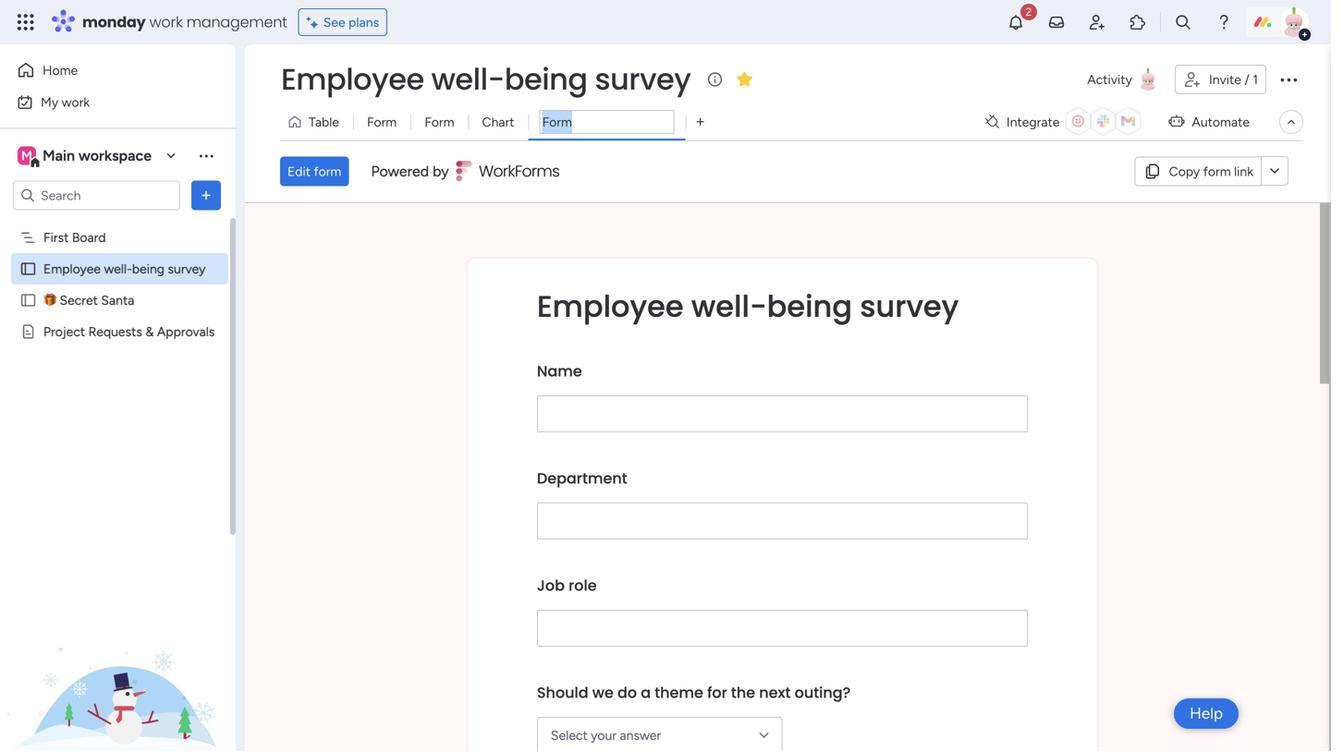 Task type: describe. For each thing, give the bounding box(es) containing it.
remove from favorites image
[[736, 70, 754, 88]]

secret
[[60, 293, 98, 308]]

edit form
[[288, 164, 342, 179]]

name group containing job role
[[537, 562, 1029, 669]]

do
[[618, 683, 637, 704]]

a
[[641, 683, 651, 704]]

integrate
[[1007, 114, 1060, 130]]

name group containing should we do a theme for the next outing?
[[537, 669, 1029, 752]]

form for first the form button from right
[[425, 114, 455, 130]]

for
[[708, 683, 728, 704]]

1 form button from the left
[[353, 107, 411, 137]]

invite
[[1210, 72, 1242, 87]]

home
[[43, 62, 78, 78]]

dapulse integrations image
[[986, 115, 1000, 129]]

workspace
[[79, 147, 152, 165]]

should we do a theme for the next outing?
[[537, 683, 851, 704]]

Search in workspace field
[[39, 185, 154, 206]]

outing?
[[795, 683, 851, 704]]

requests
[[88, 324, 142, 340]]

activity button
[[1081, 65, 1168, 94]]

/
[[1245, 72, 1250, 87]]

board
[[72, 230, 106, 246]]

approvals
[[157, 324, 215, 340]]

workspace image
[[18, 146, 36, 166]]

powered by
[[371, 163, 449, 180]]

inbox image
[[1048, 13, 1066, 31]]

see plans button
[[298, 8, 388, 36]]

1 vertical spatial being
[[132, 261, 165, 277]]

0 vertical spatial employee
[[281, 59, 424, 100]]

🎁 secret santa
[[43, 293, 134, 308]]

role
[[569, 576, 597, 596]]

project
[[43, 324, 85, 340]]

department
[[537, 468, 628, 489]]

name
[[537, 361, 583, 382]]

theme
[[655, 683, 704, 704]]

add view image
[[697, 115, 704, 129]]

public board image
[[19, 260, 37, 278]]

help image
[[1215, 13, 1234, 31]]

my
[[41, 94, 58, 110]]

automate
[[1193, 114, 1251, 130]]

we
[[593, 683, 614, 704]]

table button
[[280, 107, 353, 137]]

invite members image
[[1089, 13, 1107, 31]]

Job role field
[[537, 610, 1029, 647]]

work for my
[[62, 94, 90, 110]]

being inside the form form
[[767, 286, 853, 327]]

link
[[1235, 163, 1254, 179]]

should
[[537, 683, 589, 704]]

select your answer
[[551, 728, 661, 744]]

1 vertical spatial employee well-being survey
[[43, 261, 206, 277]]

well- inside the form form
[[692, 286, 767, 327]]

form for edit
[[314, 164, 342, 179]]

name group containing name
[[537, 348, 1029, 455]]

🎁
[[43, 293, 56, 308]]

2 form button from the left
[[411, 107, 468, 137]]

1
[[1253, 72, 1259, 87]]

my work
[[41, 94, 90, 110]]

survey inside the form form
[[861, 286, 959, 327]]

monday work management
[[82, 12, 287, 32]]

workforms logo image
[[457, 157, 561, 186]]

0 vertical spatial being
[[505, 59, 588, 100]]

table
[[309, 114, 339, 130]]

by
[[433, 163, 449, 180]]

name group containing department
[[537, 455, 1029, 562]]

ruby anderson image
[[1280, 7, 1310, 37]]

plans
[[349, 14, 379, 30]]

copy
[[1170, 163, 1201, 179]]



Task type: vqa. For each thing, say whether or not it's contained in the screenshot.
Anything
no



Task type: locate. For each thing, give the bounding box(es) containing it.
help
[[1191, 705, 1224, 724]]

1 vertical spatial survey
[[168, 261, 206, 277]]

select
[[551, 728, 588, 744]]

name group
[[537, 348, 1029, 455], [537, 455, 1029, 562], [537, 562, 1029, 669], [537, 669, 1029, 752]]

0 horizontal spatial being
[[132, 261, 165, 277]]

copy form link
[[1170, 163, 1254, 179]]

2 vertical spatial well-
[[692, 286, 767, 327]]

list box
[[0, 218, 236, 598]]

monday
[[82, 12, 146, 32]]

employee inside the form form
[[537, 286, 684, 327]]

lottie animation element
[[0, 565, 236, 752]]

0 horizontal spatial form
[[367, 114, 397, 130]]

2 horizontal spatial well-
[[692, 286, 767, 327]]

0 horizontal spatial well-
[[104, 261, 132, 277]]

project requests & approvals
[[43, 324, 215, 340]]

form for second the form button from right
[[367, 114, 397, 130]]

work inside button
[[62, 94, 90, 110]]

management
[[187, 12, 287, 32]]

see plans
[[323, 14, 379, 30]]

0 horizontal spatial form
[[314, 164, 342, 179]]

employee down the first board at left
[[43, 261, 101, 277]]

work right the "monday"
[[149, 12, 183, 32]]

being
[[505, 59, 588, 100], [132, 261, 165, 277], [767, 286, 853, 327]]

edit form button
[[280, 157, 349, 186]]

apps image
[[1129, 13, 1148, 31]]

my work button
[[11, 87, 199, 117]]

form up powered at the left top
[[367, 114, 397, 130]]

1 form from the left
[[1204, 163, 1232, 179]]

1 vertical spatial employee
[[43, 261, 101, 277]]

1 form from the left
[[367, 114, 397, 130]]

3 name group from the top
[[537, 562, 1029, 669]]

form for copy
[[1204, 163, 1232, 179]]

invite / 1 button
[[1176, 65, 1267, 94]]

work for monday
[[149, 12, 183, 32]]

employee well-being survey
[[281, 59, 691, 100], [43, 261, 206, 277], [537, 286, 959, 327]]

show board description image
[[704, 70, 726, 89]]

first
[[43, 230, 69, 246]]

see
[[323, 14, 346, 30]]

option
[[0, 221, 236, 225]]

form up by
[[425, 114, 455, 130]]

2 image
[[1021, 1, 1038, 22]]

activity
[[1088, 72, 1133, 87]]

4 name group from the top
[[537, 669, 1029, 752]]

2 vertical spatial employee
[[537, 286, 684, 327]]

options image
[[1278, 68, 1300, 91]]

survey
[[595, 59, 691, 100], [168, 261, 206, 277], [861, 286, 959, 327]]

answer
[[620, 728, 661, 744]]

2 vertical spatial survey
[[861, 286, 959, 327]]

work
[[149, 12, 183, 32], [62, 94, 90, 110]]

form inside button
[[314, 164, 342, 179]]

form left link
[[1204, 163, 1232, 179]]

copy form link button
[[1135, 157, 1262, 186]]

santa
[[101, 293, 134, 308]]

Name field
[[537, 396, 1029, 433]]

1 horizontal spatial form
[[1204, 163, 1232, 179]]

employee well-being survey inside the form form
[[537, 286, 959, 327]]

main workspace
[[43, 147, 152, 165]]

2 name group from the top
[[537, 455, 1029, 562]]

Employee well-being survey field
[[277, 59, 696, 100]]

employee up 'name'
[[537, 286, 684, 327]]

0 vertical spatial well-
[[431, 59, 505, 100]]

well-
[[431, 59, 505, 100], [104, 261, 132, 277], [692, 286, 767, 327]]

2 vertical spatial being
[[767, 286, 853, 327]]

1 horizontal spatial work
[[149, 12, 183, 32]]

m
[[21, 148, 32, 164]]

autopilot image
[[1169, 109, 1185, 133]]

employee
[[281, 59, 424, 100], [43, 261, 101, 277], [537, 286, 684, 327]]

first board
[[43, 230, 106, 246]]

2 horizontal spatial being
[[767, 286, 853, 327]]

2 form from the left
[[425, 114, 455, 130]]

collapse board header image
[[1285, 115, 1300, 129]]

form
[[1204, 163, 1232, 179], [314, 164, 342, 179]]

workspace selection element
[[18, 145, 154, 169]]

2 horizontal spatial survey
[[861, 286, 959, 327]]

edit
[[288, 164, 311, 179]]

workspace options image
[[197, 146, 216, 165]]

&
[[146, 324, 154, 340]]

0 horizontal spatial work
[[62, 94, 90, 110]]

2 horizontal spatial employee
[[537, 286, 684, 327]]

1 name group from the top
[[537, 348, 1029, 455]]

powered
[[371, 163, 429, 180]]

the
[[732, 683, 756, 704]]

0 horizontal spatial survey
[[168, 261, 206, 277]]

0 vertical spatial survey
[[595, 59, 691, 100]]

0 vertical spatial work
[[149, 12, 183, 32]]

your
[[591, 728, 617, 744]]

0 horizontal spatial employee
[[43, 261, 101, 277]]

form form
[[245, 203, 1330, 752]]

list box containing first board
[[0, 218, 236, 598]]

chart button
[[468, 107, 529, 137]]

None field
[[540, 110, 675, 134]]

1 horizontal spatial well-
[[431, 59, 505, 100]]

home button
[[11, 55, 199, 85]]

form button up powered at the left top
[[353, 107, 411, 137]]

2 vertical spatial employee well-being survey
[[537, 286, 959, 327]]

1 horizontal spatial survey
[[595, 59, 691, 100]]

1 vertical spatial work
[[62, 94, 90, 110]]

1 horizontal spatial employee
[[281, 59, 424, 100]]

1 horizontal spatial being
[[505, 59, 588, 100]]

form button
[[353, 107, 411, 137], [411, 107, 468, 137]]

lottie animation image
[[0, 565, 236, 752]]

Department field
[[537, 503, 1029, 540]]

chart
[[482, 114, 515, 130]]

0 vertical spatial employee well-being survey
[[281, 59, 691, 100]]

2 form from the left
[[314, 164, 342, 179]]

employee up the table
[[281, 59, 424, 100]]

job
[[537, 576, 565, 596]]

1 horizontal spatial form
[[425, 114, 455, 130]]

public board image
[[19, 292, 37, 309]]

invite / 1
[[1210, 72, 1259, 87]]

help button
[[1175, 699, 1239, 730]]

job role
[[537, 576, 597, 596]]

select product image
[[17, 13, 35, 31]]

form right 'edit'
[[314, 164, 342, 179]]

next
[[760, 683, 791, 704]]

search everything image
[[1175, 13, 1193, 31]]

notifications image
[[1007, 13, 1026, 31]]

main
[[43, 147, 75, 165]]

1 vertical spatial well-
[[104, 261, 132, 277]]

form
[[367, 114, 397, 130], [425, 114, 455, 130]]

options image
[[197, 186, 216, 205]]

form inside button
[[1204, 163, 1232, 179]]

form button up by
[[411, 107, 468, 137]]

work right the my
[[62, 94, 90, 110]]



